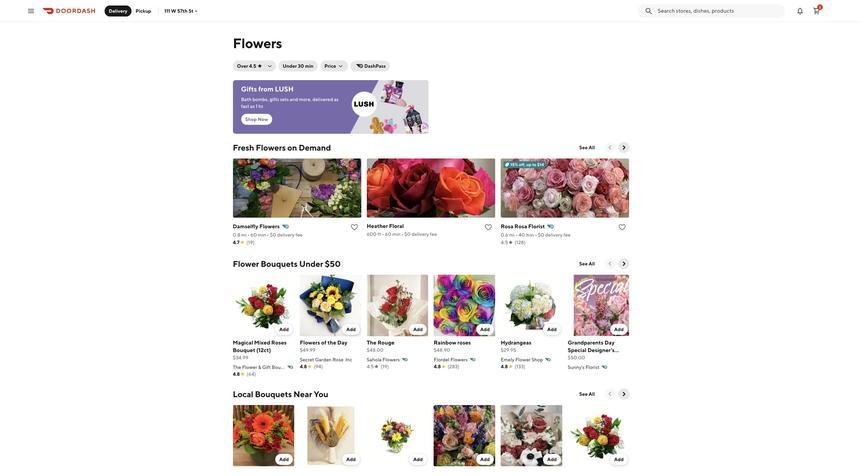 Task type: describe. For each thing, give the bounding box(es) containing it.
(133)
[[515, 364, 526, 370]]

4.8 for magical mixed roses bouquet (12ct)
[[233, 372, 240, 377]]

price
[[325, 63, 336, 69]]

0 horizontal spatial as
[[250, 104, 255, 109]]

dashpass button
[[351, 61, 390, 72]]

• down damselfly
[[248, 232, 250, 238]]

special
[[568, 347, 587, 354]]

fee for damselfly flowers
[[296, 232, 303, 238]]

see for fresh flowers on demand
[[580, 145, 588, 151]]

$50
[[325, 259, 341, 269]]

day inside grandparents day special designer's choice
[[605, 340, 615, 346]]

delivery button
[[105, 5, 132, 16]]

rouge
[[378, 340, 395, 346]]

the
[[328, 340, 337, 346]]

st
[[189, 8, 194, 14]]

the rouge $48.00
[[367, 340, 395, 353]]

under 30 min
[[283, 63, 314, 69]]

now
[[258, 117, 268, 122]]

60 inside heather floral 600 ft • 60 min • $​0 delivery fee
[[385, 232, 392, 237]]

bouquets for flower
[[261, 259, 298, 269]]

next button of carousel image
[[621, 144, 628, 151]]

and
[[290, 97, 298, 102]]

flordel
[[434, 357, 450, 363]]

4.5 for (19)
[[367, 364, 374, 370]]

near
[[294, 390, 312, 399]]

2 button
[[810, 4, 824, 18]]

flowers for fresh
[[256, 143, 286, 153]]

1 rosa from the left
[[501, 224, 514, 230]]

fresh flowers on demand link
[[233, 142, 331, 153]]

mixed
[[254, 340, 270, 346]]

fee inside heather floral 600 ft • 60 min • $​0 delivery fee
[[430, 232, 437, 237]]

over 4.5
[[237, 63, 256, 69]]

(64)
[[247, 372, 256, 377]]

open menu image
[[27, 7, 35, 15]]

see all for flower bouquets under $50
[[580, 261, 595, 267]]

garden
[[315, 357, 332, 363]]

all for demand
[[589, 145, 595, 151]]

demand
[[299, 143, 331, 153]]

pickup
[[136, 8, 151, 14]]

bombs,
[[253, 97, 269, 102]]

over
[[237, 63, 248, 69]]

fresh
[[233, 143, 254, 153]]

flowers for damselfly
[[260, 224, 280, 230]]

choice
[[568, 355, 587, 362]]

$49.99
[[300, 348, 316, 353]]

the for flower
[[233, 365, 241, 370]]

flower bouquets under $50
[[233, 259, 341, 269]]

0 vertical spatial as
[[334, 97, 339, 102]]

magical
[[233, 340, 253, 346]]

hydrangeas $29.95
[[501, 340, 532, 353]]

inc
[[346, 357, 353, 363]]

111
[[164, 8, 170, 14]]

see all for local bouquets near you
[[580, 392, 595, 397]]

delivery for damselfly flowers
[[277, 232, 295, 238]]

4.5 inside button
[[249, 63, 256, 69]]

damselfly flowers
[[233, 224, 280, 230]]

click to add this store to your saved list image for damselfly flowers
[[351, 224, 359, 232]]

4.8 for flowers of the day
[[300, 364, 307, 370]]

boutique
[[272, 365, 292, 370]]

see all for fresh flowers on demand
[[580, 145, 595, 151]]

min right 40
[[526, 232, 534, 238]]

Store search: begin typing to search for stores available on DoorDash text field
[[658, 7, 782, 15]]

0.6 mi • 40 min • $​0 delivery fee
[[501, 232, 571, 238]]

flowers of the day $49.99
[[300, 340, 348, 353]]

day inside flowers of the day $49.99
[[338, 340, 348, 346]]

hr.
[[259, 104, 264, 109]]

(12ct)
[[257, 347, 271, 354]]

w
[[171, 8, 176, 14]]

30
[[298, 63, 304, 69]]

local
[[233, 390, 254, 399]]

all for you
[[589, 392, 595, 397]]

hydrangeas
[[501, 340, 532, 346]]

see all link for demand
[[576, 142, 599, 153]]

heather
[[367, 223, 388, 230]]

1 horizontal spatial florist
[[586, 365, 600, 370]]

2 click to add this store to your saved list image from the left
[[485, 224, 493, 232]]

111 w 57th st
[[164, 8, 194, 14]]

more,
[[299, 97, 312, 102]]

flower for magical mixed roses bouquet (12ct)
[[242, 365, 257, 370]]

rainbow
[[434, 340, 457, 346]]

1
[[256, 104, 258, 109]]

$48.90
[[434, 348, 450, 353]]

secret
[[300, 357, 314, 363]]

the for rouge
[[367, 340, 377, 346]]

15%
[[511, 162, 519, 167]]

min down the damselfly flowers
[[258, 232, 266, 238]]

ft
[[378, 232, 381, 237]]

mi for damselfly
[[241, 232, 247, 238]]

emely
[[501, 357, 515, 363]]

delivery
[[109, 8, 127, 14]]

roses
[[458, 340, 471, 346]]

flowers for sahola
[[383, 357, 400, 363]]

bath
[[241, 97, 252, 102]]

click to add this store to your saved list image for rosa rosa florist
[[619, 224, 627, 232]]

1 vertical spatial shop
[[532, 357, 543, 363]]

previous button of carousel image
[[607, 144, 614, 151]]

to
[[533, 162, 537, 167]]

gifts
[[270, 97, 279, 102]]

from
[[259, 85, 274, 93]]

flower bouquets under $50 link
[[233, 259, 341, 270]]

(19) for 4.7
[[247, 240, 255, 246]]

rosa rosa florist
[[501, 224, 545, 230]]

fresh flowers on demand
[[233, 143, 331, 153]]

lush
[[275, 85, 294, 93]]

next button of carousel image for you
[[621, 391, 628, 398]]



Task type: locate. For each thing, give the bounding box(es) containing it.
1 vertical spatial next button of carousel image
[[621, 391, 628, 398]]

0 vertical spatial flower
[[233, 259, 259, 269]]

• left 40
[[516, 232, 518, 238]]

111 w 57th st button
[[164, 8, 199, 14]]

0 vertical spatial all
[[589, 145, 595, 151]]

4.5 for (128)
[[501, 240, 508, 246]]

(19) down sahola flowers
[[381, 364, 389, 370]]

1 horizontal spatial as
[[334, 97, 339, 102]]

$​0 right 40
[[538, 232, 545, 238]]

delivery
[[412, 232, 429, 237], [277, 232, 295, 238], [546, 232, 563, 238]]

add button
[[275, 324, 293, 335], [275, 324, 293, 335], [342, 324, 360, 335], [342, 324, 360, 335], [409, 324, 427, 335], [409, 324, 427, 335], [477, 324, 494, 335], [544, 324, 561, 335], [544, 324, 561, 335], [611, 324, 628, 335], [275, 455, 293, 466], [275, 455, 293, 466], [342, 455, 360, 466], [342, 455, 360, 466], [409, 455, 427, 466], [409, 455, 427, 466], [477, 455, 494, 466], [477, 455, 494, 466], [544, 455, 561, 466], [611, 455, 628, 466], [611, 455, 628, 466]]

1 vertical spatial see
[[580, 261, 588, 267]]

day
[[338, 340, 348, 346], [605, 340, 615, 346]]

off,
[[519, 162, 526, 167]]

previous button of carousel image for flower bouquets under $50
[[607, 261, 614, 268]]

60 right ft
[[385, 232, 392, 237]]

mi for rosa
[[510, 232, 515, 238]]

60 down the damselfly flowers
[[251, 232, 257, 238]]

0 horizontal spatial 60
[[251, 232, 257, 238]]

dashpass
[[365, 63, 386, 69]]

2 vertical spatial 4.5
[[367, 364, 374, 370]]

pickup button
[[132, 5, 155, 16]]

the inside the rouge $48.00
[[367, 340, 377, 346]]

1 horizontal spatial rosa
[[515, 224, 528, 230]]

shop right the emely
[[532, 357, 543, 363]]

4.8 for hydrangeas
[[501, 364, 508, 370]]

0.8 mi • 60 min • $​0 delivery fee
[[233, 232, 303, 238]]

2 day from the left
[[605, 340, 615, 346]]

4.8 down flordel
[[434, 364, 441, 370]]

delivery for rosa rosa florist
[[546, 232, 563, 238]]

1 horizontal spatial (19)
[[381, 364, 389, 370]]

shop
[[245, 117, 257, 122], [532, 357, 543, 363]]

bouquets for local
[[255, 390, 292, 399]]

roses
[[272, 340, 287, 346]]

flowers right sahola
[[383, 357, 400, 363]]

57th
[[177, 8, 188, 14]]

bouquets down gift
[[255, 390, 292, 399]]

1 vertical spatial flower
[[516, 357, 531, 363]]

0 horizontal spatial day
[[338, 340, 348, 346]]

1 vertical spatial (19)
[[381, 364, 389, 370]]

2 horizontal spatial delivery
[[546, 232, 563, 238]]

gifts from lush
[[241, 85, 294, 93]]

0 horizontal spatial mi
[[241, 232, 247, 238]]

2 vertical spatial flower
[[242, 365, 257, 370]]

$​0 for rosa rosa florist
[[538, 232, 545, 238]]

2 vertical spatial see all link
[[576, 389, 599, 400]]

notification bell image
[[797, 7, 805, 15]]

0 vertical spatial next button of carousel image
[[621, 261, 628, 268]]

flowers for flordel
[[451, 357, 468, 363]]

see all
[[580, 145, 595, 151], [580, 261, 595, 267], [580, 392, 595, 397]]

4.8 for rainbow roses
[[434, 364, 441, 370]]

bouquets down 0.8 mi • 60 min • $​0 delivery fee
[[261, 259, 298, 269]]

1 horizontal spatial click to add this store to your saved list image
[[485, 224, 493, 232]]

under left 30
[[283, 63, 297, 69]]

2 horizontal spatial $​0
[[538, 232, 545, 238]]

flowers up 0.8 mi • 60 min • $​0 delivery fee
[[260, 224, 280, 230]]

sets
[[280, 97, 289, 102]]

4.5
[[249, 63, 256, 69], [501, 240, 508, 246], [367, 364, 374, 370]]

(94)
[[314, 364, 323, 370]]

(128)
[[515, 240, 526, 246]]

0.6
[[501, 232, 509, 238]]

2 all from the top
[[589, 261, 595, 267]]

the down $34.99
[[233, 365, 241, 370]]

0.8
[[233, 232, 240, 238]]

1 vertical spatial the
[[233, 365, 241, 370]]

see all link
[[576, 142, 599, 153], [576, 259, 599, 270], [576, 389, 599, 400]]

0 vertical spatial see all
[[580, 145, 595, 151]]

3 see all link from the top
[[576, 389, 599, 400]]

sunny's
[[568, 365, 585, 370]]

1 click to add this store to your saved list image from the left
[[351, 224, 359, 232]]

0 vertical spatial under
[[283, 63, 297, 69]]

2 see from the top
[[580, 261, 588, 267]]

sahola flowers
[[367, 357, 400, 363]]

delivery inside heather floral 600 ft • 60 min • $​0 delivery fee
[[412, 232, 429, 237]]

1 day from the left
[[338, 340, 348, 346]]

as left the 1
[[250, 104, 255, 109]]

1 vertical spatial 4.5
[[501, 240, 508, 246]]

(19) for 4.5
[[381, 364, 389, 370]]

flowers up $49.99
[[300, 340, 320, 346]]

see all link for $50
[[576, 259, 599, 270]]

min right 30
[[305, 63, 314, 69]]

2 vertical spatial see all
[[580, 392, 595, 397]]

2 horizontal spatial 4.5
[[501, 240, 508, 246]]

0 vertical spatial the
[[367, 340, 377, 346]]

grandparents day special designer's choice
[[568, 340, 615, 362]]

0 vertical spatial previous button of carousel image
[[607, 261, 614, 268]]

emely flower shop
[[501, 357, 543, 363]]

under left $50
[[300, 259, 323, 269]]

2
[[820, 5, 822, 9]]

$​0 right ft
[[405, 232, 411, 237]]

0 horizontal spatial under
[[283, 63, 297, 69]]

see all link for you
[[576, 389, 599, 400]]

1 horizontal spatial $​0
[[405, 232, 411, 237]]

under 30 min button
[[279, 61, 318, 72]]

local bouquets near you link
[[233, 389, 329, 400]]

4.8 down secret
[[300, 364, 307, 370]]

0 vertical spatial 4.5
[[249, 63, 256, 69]]

the up "$48.00"
[[367, 340, 377, 346]]

4.7
[[233, 240, 240, 246]]

click to add this store to your saved list image
[[351, 224, 359, 232], [485, 224, 493, 232], [619, 224, 627, 232]]

previous button of carousel image for local bouquets near you
[[607, 391, 614, 398]]

over 4.5 button
[[233, 61, 276, 72]]

0 horizontal spatial shop
[[245, 117, 257, 122]]

2 horizontal spatial fee
[[564, 232, 571, 238]]

4.8 left (64)
[[233, 372, 240, 377]]

1 horizontal spatial under
[[300, 259, 323, 269]]

0 horizontal spatial fee
[[296, 232, 303, 238]]

• right ft
[[382, 232, 384, 237]]

$​0
[[405, 232, 411, 237], [270, 232, 276, 238], [538, 232, 545, 238]]

grandparents
[[568, 340, 604, 346]]

damselfly
[[233, 224, 259, 230]]

2 rosa from the left
[[515, 224, 528, 230]]

$34.99
[[233, 355, 249, 361]]

shop now button
[[241, 114, 273, 125]]

0 horizontal spatial $​0
[[270, 232, 276, 238]]

the
[[367, 340, 377, 346], [233, 365, 241, 370]]

see for flower bouquets under $50
[[580, 261, 588, 267]]

1 see all link from the top
[[576, 142, 599, 153]]

next button of carousel image
[[621, 261, 628, 268], [621, 391, 628, 398]]

0 horizontal spatial the
[[233, 365, 241, 370]]

0 vertical spatial bouquets
[[261, 259, 298, 269]]

flower down 4.7
[[233, 259, 259, 269]]

40
[[519, 232, 525, 238]]

1 horizontal spatial 60
[[385, 232, 392, 237]]

rosa up 40
[[515, 224, 528, 230]]

0 horizontal spatial delivery
[[277, 232, 295, 238]]

3 see all from the top
[[580, 392, 595, 397]]

1 vertical spatial see all
[[580, 261, 595, 267]]

15% off, up to $14
[[511, 162, 544, 167]]

• down the damselfly flowers
[[267, 232, 269, 238]]

bath bombs, gifts sets and more, delivered as fast as 1 hr.
[[241, 97, 339, 109]]

secret garden rose  inc
[[300, 357, 353, 363]]

delivered
[[313, 97, 333, 102]]

florist up "0.6 mi • 40 min • $​0 delivery fee"
[[529, 224, 545, 230]]

as right delivered
[[334, 97, 339, 102]]

$​0 for damselfly flowers
[[270, 232, 276, 238]]

see for local bouquets near you
[[580, 392, 588, 397]]

1 vertical spatial bouquets
[[255, 390, 292, 399]]

sahola
[[367, 357, 382, 363]]

all
[[589, 145, 595, 151], [589, 261, 595, 267], [589, 392, 595, 397]]

4.5 down 0.6
[[501, 240, 508, 246]]

1 horizontal spatial 4.5
[[367, 364, 374, 370]]

bouquet
[[233, 347, 255, 354]]

(283)
[[448, 364, 460, 370]]

2 horizontal spatial click to add this store to your saved list image
[[619, 224, 627, 232]]

2 see all from the top
[[580, 261, 595, 267]]

3 click to add this store to your saved list image from the left
[[619, 224, 627, 232]]

2 previous button of carousel image from the top
[[607, 391, 614, 398]]

2 vertical spatial see
[[580, 392, 588, 397]]

• down the floral
[[402, 232, 404, 237]]

min down the floral
[[393, 232, 401, 237]]

min inside heather floral 600 ft • 60 min • $​0 delivery fee
[[393, 232, 401, 237]]

bouquets
[[261, 259, 298, 269], [255, 390, 292, 399]]

next button of carousel image for $50
[[621, 261, 628, 268]]

1 horizontal spatial day
[[605, 340, 615, 346]]

gift
[[262, 365, 271, 370]]

$​0 inside heather floral 600 ft • 60 min • $​0 delivery fee
[[405, 232, 411, 237]]

0 vertical spatial see all link
[[576, 142, 599, 153]]

1 vertical spatial florist
[[586, 365, 600, 370]]

fee for rosa rosa florist
[[564, 232, 571, 238]]

all for $50
[[589, 261, 595, 267]]

1 mi from the left
[[241, 232, 247, 238]]

0 vertical spatial (19)
[[247, 240, 255, 246]]

$​0 down the damselfly flowers
[[270, 232, 276, 238]]

1 horizontal spatial the
[[367, 340, 377, 346]]

2 mi from the left
[[510, 232, 515, 238]]

up
[[527, 162, 532, 167]]

flowers up 'over 4.5' button
[[233, 35, 282, 51]]

3 see from the top
[[580, 392, 588, 397]]

0 vertical spatial see
[[580, 145, 588, 151]]

previous button of carousel image
[[607, 261, 614, 268], [607, 391, 614, 398]]

flowers inside flowers of the day $49.99
[[300, 340, 320, 346]]

rosa up 0.6
[[501, 224, 514, 230]]

1 see from the top
[[580, 145, 588, 151]]

0 horizontal spatial (19)
[[247, 240, 255, 246]]

0 horizontal spatial rosa
[[501, 224, 514, 230]]

0 horizontal spatial click to add this store to your saved list image
[[351, 224, 359, 232]]

$14
[[538, 162, 544, 167]]

2 vertical spatial all
[[589, 392, 595, 397]]

3 all from the top
[[589, 392, 595, 397]]

shop left now
[[245, 117, 257, 122]]

1 vertical spatial as
[[250, 104, 255, 109]]

1 vertical spatial see all link
[[576, 259, 599, 270]]

4.5 down sahola
[[367, 364, 374, 370]]

heather floral 600 ft • 60 min • $​0 delivery fee
[[367, 223, 437, 237]]

(19) right 4.7
[[247, 240, 255, 246]]

rosa
[[501, 224, 514, 230], [515, 224, 528, 230]]

day up designer's
[[605, 340, 615, 346]]

flower up (133)
[[516, 357, 531, 363]]

0 vertical spatial florist
[[529, 224, 545, 230]]

1 horizontal spatial delivery
[[412, 232, 429, 237]]

1 vertical spatial all
[[589, 261, 595, 267]]

(19)
[[247, 240, 255, 246], [381, 364, 389, 370]]

1 see all from the top
[[580, 145, 595, 151]]

the flower & gift boutique
[[233, 365, 292, 370]]

• right 40
[[535, 232, 537, 238]]

shop now
[[245, 117, 268, 122]]

florist right sunny's
[[586, 365, 600, 370]]

4.5 right over
[[249, 63, 256, 69]]

600
[[367, 232, 377, 237]]

designer's
[[588, 347, 615, 354]]

flower
[[233, 259, 259, 269], [516, 357, 531, 363], [242, 365, 257, 370]]

1 next button of carousel image from the top
[[621, 261, 628, 268]]

shop inside shop now button
[[245, 117, 257, 122]]

sunny's florist
[[568, 365, 600, 370]]

on
[[288, 143, 297, 153]]

flower up (64)
[[242, 365, 257, 370]]

local bouquets near you
[[233, 390, 329, 399]]

•
[[382, 232, 384, 237], [402, 232, 404, 237], [248, 232, 250, 238], [267, 232, 269, 238], [516, 232, 518, 238], [535, 232, 537, 238]]

1 horizontal spatial fee
[[430, 232, 437, 237]]

flowers left on
[[256, 143, 286, 153]]

1 horizontal spatial shop
[[532, 357, 543, 363]]

flowers up (283)
[[451, 357, 468, 363]]

$29.95
[[501, 348, 517, 353]]

1 vertical spatial previous button of carousel image
[[607, 391, 614, 398]]

3 items, open order cart image
[[813, 7, 821, 15]]

mi
[[241, 232, 247, 238], [510, 232, 515, 238]]

2 next button of carousel image from the top
[[621, 391, 628, 398]]

2 see all link from the top
[[576, 259, 599, 270]]

mi right 0.8 at the left of the page
[[241, 232, 247, 238]]

4.8 down the emely
[[501, 364, 508, 370]]

&
[[258, 365, 261, 370]]

day right the
[[338, 340, 348, 346]]

flordel flowers
[[434, 357, 468, 363]]

1 horizontal spatial mi
[[510, 232, 515, 238]]

fast
[[241, 104, 249, 109]]

floral
[[389, 223, 404, 230]]

$48.00
[[367, 348, 384, 353]]

0 horizontal spatial 4.5
[[249, 63, 256, 69]]

min inside under 30 min 'button'
[[305, 63, 314, 69]]

under inside 'button'
[[283, 63, 297, 69]]

1 all from the top
[[589, 145, 595, 151]]

0 vertical spatial shop
[[245, 117, 257, 122]]

mi right 0.6
[[510, 232, 515, 238]]

1 vertical spatial under
[[300, 259, 323, 269]]

$50.00
[[568, 355, 586, 361]]

0 horizontal spatial florist
[[529, 224, 545, 230]]

1 previous button of carousel image from the top
[[607, 261, 614, 268]]

flower for hydrangeas
[[516, 357, 531, 363]]



Task type: vqa. For each thing, say whether or not it's contained in the screenshot.


